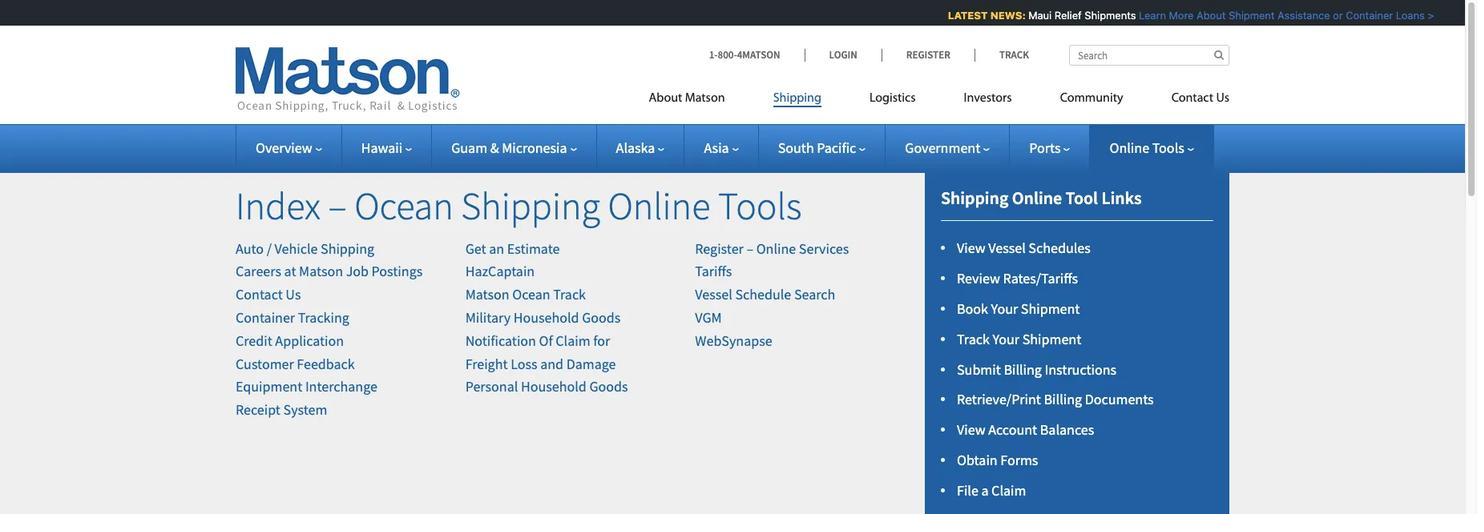 Task type: vqa. For each thing, say whether or not it's contained in the screenshot.
Retrieve/Print Billing Documents
yes



Task type: locate. For each thing, give the bounding box(es) containing it.
shipment up submit billing instructions link
[[1023, 330, 1082, 349]]

0 horizontal spatial –
[[328, 182, 347, 230]]

– up schedule at bottom
[[747, 239, 754, 258]]

claim right 'a'
[[992, 482, 1026, 500]]

1 horizontal spatial billing
[[1044, 391, 1082, 409]]

0 horizontal spatial track
[[553, 286, 586, 304]]

ocean
[[354, 182, 454, 230], [512, 286, 550, 304]]

track down news: at the right top of the page
[[1000, 48, 1029, 62]]

review rates/tariffs
[[957, 270, 1078, 288]]

websynapse
[[695, 332, 773, 350]]

track link
[[975, 48, 1029, 62]]

1 vertical spatial container
[[236, 309, 295, 327]]

tariffs
[[695, 262, 732, 281]]

file a claim link
[[957, 482, 1026, 500]]

hawaii link
[[361, 139, 412, 157]]

online left tool at the top
[[1012, 187, 1062, 209]]

shipping down government link
[[941, 187, 1009, 209]]

shipping inside "link"
[[773, 92, 822, 105]]

matson ocean track link
[[465, 286, 586, 304]]

matson down 1- at the left top of the page
[[685, 92, 725, 105]]

top menu navigation
[[649, 84, 1230, 117]]

damage
[[566, 355, 616, 373]]

about up alaska link
[[649, 92, 682, 105]]

your down book your shipment
[[993, 330, 1020, 349]]

2 vertical spatial matson
[[465, 286, 510, 304]]

vessel inside 'shipping online tool links' section
[[989, 239, 1026, 258]]

register for register
[[906, 48, 951, 62]]

1 vertical spatial track
[[553, 286, 586, 304]]

investors
[[964, 92, 1012, 105]]

1 horizontal spatial contact us link
[[1148, 84, 1230, 117]]

0 vertical spatial about
[[1191, 9, 1221, 22]]

4matson
[[737, 48, 780, 62]]

maui
[[1023, 9, 1047, 22]]

container inside 'auto / vehicle shipping careers at matson job postings contact us container tracking credit application customer feedback equipment interchange receipt system'
[[236, 309, 295, 327]]

micronesia
[[502, 139, 567, 157]]

1 vertical spatial contact us link
[[236, 286, 301, 304]]

news:
[[985, 9, 1021, 22]]

track for track your shipment
[[957, 330, 990, 349]]

0 horizontal spatial matson
[[299, 262, 343, 281]]

alaska link
[[616, 139, 665, 157]]

0 vertical spatial contact
[[1172, 92, 1214, 105]]

your
[[991, 300, 1018, 318], [993, 330, 1020, 349]]

ocean down hawaii link
[[354, 182, 454, 230]]

0 vertical spatial claim
[[556, 332, 591, 350]]

shipping up the estimate
[[461, 182, 600, 230]]

1 vertical spatial matson
[[299, 262, 343, 281]]

view up review in the right of the page
[[957, 239, 986, 258]]

relief
[[1049, 9, 1077, 22]]

register – online services link
[[695, 239, 849, 258]]

track your shipment
[[957, 330, 1082, 349]]

1 vertical spatial goods
[[590, 378, 628, 396]]

0 vertical spatial billing
[[1004, 360, 1042, 379]]

claim right the of
[[556, 332, 591, 350]]

contact us link
[[1148, 84, 1230, 117], [236, 286, 301, 304]]

shipment down rates/tariffs
[[1021, 300, 1080, 318]]

None search field
[[1069, 45, 1230, 66]]

vessel inside register – online services tariffs vessel schedule search vgm websynapse
[[695, 286, 733, 304]]

1 vertical spatial view
[[957, 421, 986, 439]]

billing down track your shipment link
[[1004, 360, 1042, 379]]

claim inside 'shipping online tool links' section
[[992, 482, 1026, 500]]

1 horizontal spatial register
[[906, 48, 951, 62]]

login
[[829, 48, 858, 62]]

matson
[[685, 92, 725, 105], [299, 262, 343, 281], [465, 286, 510, 304]]

register – online services tariffs vessel schedule search vgm websynapse
[[695, 239, 849, 350]]

0 vertical spatial matson
[[685, 92, 725, 105]]

auto
[[236, 239, 264, 258]]

of
[[539, 332, 553, 350]]

south
[[778, 139, 814, 157]]

shipment up search icon
[[1223, 9, 1270, 22]]

about
[[1191, 9, 1221, 22], [649, 92, 682, 105]]

hawaii
[[361, 139, 403, 157]]

index – ocean shipping online tools
[[236, 182, 802, 230]]

Search search field
[[1069, 45, 1230, 66]]

ocean up military household goods link
[[512, 286, 550, 304]]

1 horizontal spatial container
[[1341, 9, 1388, 22]]

container right or
[[1341, 9, 1388, 22]]

feedback
[[297, 355, 355, 373]]

0 vertical spatial container
[[1341, 9, 1388, 22]]

track down book
[[957, 330, 990, 349]]

alaska
[[616, 139, 655, 157]]

2 vertical spatial shipment
[[1023, 330, 1082, 349]]

account
[[989, 421, 1037, 439]]

tools down contact us
[[1153, 139, 1185, 157]]

claim inside get an estimate hazcaptain matson ocean track military household goods notification of claim for freight loss and damage personal household goods
[[556, 332, 591, 350]]

contact us
[[1172, 92, 1230, 105]]

shipment for book your shipment
[[1021, 300, 1080, 318]]

documents
[[1085, 391, 1154, 409]]

0 vertical spatial shipment
[[1223, 9, 1270, 22]]

1 horizontal spatial contact
[[1172, 92, 1214, 105]]

matson inside get an estimate hazcaptain matson ocean track military household goods notification of claim for freight loss and damage personal household goods
[[465, 286, 510, 304]]

0 horizontal spatial ocean
[[354, 182, 454, 230]]

job
[[346, 262, 369, 281]]

1 horizontal spatial track
[[957, 330, 990, 349]]

2 horizontal spatial track
[[1000, 48, 1029, 62]]

auto / vehicle shipping link
[[236, 239, 375, 258]]

your for track
[[993, 330, 1020, 349]]

1-800-4matson link
[[709, 48, 804, 62]]

1 vertical spatial claim
[[992, 482, 1026, 500]]

goods up for
[[582, 309, 621, 327]]

0 horizontal spatial us
[[286, 286, 301, 304]]

0 vertical spatial your
[[991, 300, 1018, 318]]

0 vertical spatial register
[[906, 48, 951, 62]]

login link
[[804, 48, 882, 62]]

0 vertical spatial –
[[328, 182, 347, 230]]

register
[[906, 48, 951, 62], [695, 239, 744, 258]]

online down alaska link
[[608, 182, 711, 230]]

container for us
[[236, 309, 295, 327]]

careers at matson job postings link
[[236, 262, 423, 281]]

0 vertical spatial us
[[1216, 92, 1230, 105]]

0 vertical spatial vessel
[[989, 239, 1026, 258]]

vessel down tariffs
[[695, 286, 733, 304]]

ocean inside get an estimate hazcaptain matson ocean track military household goods notification of claim for freight loss and damage personal household goods
[[512, 286, 550, 304]]

0 horizontal spatial about
[[649, 92, 682, 105]]

vessel
[[989, 239, 1026, 258], [695, 286, 733, 304]]

2 horizontal spatial matson
[[685, 92, 725, 105]]

shipping online tool links section
[[905, 148, 1250, 515]]

estimate
[[507, 239, 560, 258]]

0 vertical spatial view
[[957, 239, 986, 258]]

1-800-4matson
[[709, 48, 780, 62]]

contact down search search field
[[1172, 92, 1214, 105]]

1 vertical spatial register
[[695, 239, 744, 258]]

1 vertical spatial billing
[[1044, 391, 1082, 409]]

balances
[[1040, 421, 1094, 439]]

vessel up review rates/tariffs
[[989, 239, 1026, 258]]

view for view account balances
[[957, 421, 986, 439]]

1 vertical spatial shipment
[[1021, 300, 1080, 318]]

1 horizontal spatial ocean
[[512, 286, 550, 304]]

2 view from the top
[[957, 421, 986, 439]]

shipping
[[773, 92, 822, 105], [461, 182, 600, 230], [941, 187, 1009, 209], [321, 239, 375, 258]]

0 horizontal spatial billing
[[1004, 360, 1042, 379]]

2 vertical spatial track
[[957, 330, 990, 349]]

/
[[267, 239, 272, 258]]

online up vessel schedule search 'link' at the bottom of the page
[[756, 239, 796, 258]]

track
[[1000, 48, 1029, 62], [553, 286, 586, 304], [957, 330, 990, 349]]

get an estimate hazcaptain matson ocean track military household goods notification of claim for freight loss and damage personal household goods
[[465, 239, 628, 396]]

1 horizontal spatial –
[[747, 239, 754, 258]]

track inside 'shipping online tool links' section
[[957, 330, 990, 349]]

shipment
[[1223, 9, 1270, 22], [1021, 300, 1080, 318], [1023, 330, 1082, 349]]

register for register – online services tariffs vessel schedule search vgm websynapse
[[695, 239, 744, 258]]

tools
[[1153, 139, 1185, 157], [718, 182, 802, 230]]

online tools link
[[1110, 139, 1194, 157]]

0 horizontal spatial register
[[695, 239, 744, 258]]

contact down careers
[[236, 286, 283, 304]]

contact inside top menu navigation
[[1172, 92, 1214, 105]]

contact
[[1172, 92, 1214, 105], [236, 286, 283, 304]]

1 vertical spatial us
[[286, 286, 301, 304]]

your right book
[[991, 300, 1018, 318]]

– up auto / vehicle shipping link
[[328, 182, 347, 230]]

track for the track link
[[1000, 48, 1029, 62]]

1 view from the top
[[957, 239, 986, 258]]

contact us link down careers
[[236, 286, 301, 304]]

1 vertical spatial vessel
[[695, 286, 733, 304]]

equipment
[[236, 378, 302, 396]]

shipping online tool links
[[941, 187, 1142, 209]]

asia
[[704, 139, 729, 157]]

goods down damage
[[590, 378, 628, 396]]

– inside register – online services tariffs vessel schedule search vgm websynapse
[[747, 239, 754, 258]]

view up obtain
[[957, 421, 986, 439]]

tools up register – online services link
[[718, 182, 802, 230]]

online up links
[[1110, 139, 1150, 157]]

0 horizontal spatial claim
[[556, 332, 591, 350]]

register up top menu navigation
[[906, 48, 951, 62]]

shipment for track your shipment
[[1023, 330, 1082, 349]]

search image
[[1214, 50, 1224, 60]]

about right 'more'
[[1191, 9, 1221, 22]]

container up credit in the left of the page
[[236, 309, 295, 327]]

retrieve/print billing documents link
[[957, 391, 1154, 409]]

about matson link
[[649, 84, 749, 117]]

matson down auto / vehicle shipping link
[[299, 262, 343, 281]]

retrieve/print
[[957, 391, 1041, 409]]

obtain forms link
[[957, 451, 1038, 470]]

1 vertical spatial about
[[649, 92, 682, 105]]

1 horizontal spatial vessel
[[989, 239, 1026, 258]]

0 vertical spatial tools
[[1153, 139, 1185, 157]]

household up the of
[[514, 309, 579, 327]]

billing up balances
[[1044, 391, 1082, 409]]

1 vertical spatial –
[[747, 239, 754, 258]]

register inside register – online services tariffs vessel schedule search vgm websynapse
[[695, 239, 744, 258]]

book your shipment link
[[957, 300, 1080, 318]]

interchange
[[305, 378, 378, 396]]

1 horizontal spatial claim
[[992, 482, 1026, 500]]

1 vertical spatial household
[[521, 378, 587, 396]]

0 vertical spatial track
[[1000, 48, 1029, 62]]

government link
[[905, 139, 990, 157]]

view account balances
[[957, 421, 1094, 439]]

0 horizontal spatial contact
[[236, 286, 283, 304]]

1 vertical spatial your
[[993, 330, 1020, 349]]

file
[[957, 482, 979, 500]]

contact us link down search icon
[[1148, 84, 1230, 117]]

register up the tariffs link
[[695, 239, 744, 258]]

0 horizontal spatial tools
[[718, 182, 802, 230]]

vgm
[[695, 309, 722, 327]]

book
[[957, 300, 988, 318]]

matson up military
[[465, 286, 510, 304]]

1 horizontal spatial us
[[1216, 92, 1230, 105]]

websynapse link
[[695, 332, 773, 350]]

shipping up 'south' at the top of the page
[[773, 92, 822, 105]]

1 vertical spatial ocean
[[512, 286, 550, 304]]

1 vertical spatial contact
[[236, 286, 283, 304]]

household down and
[[521, 378, 587, 396]]

overview
[[256, 139, 312, 157]]

us down search icon
[[1216, 92, 1230, 105]]

us inside 'auto / vehicle shipping careers at matson job postings contact us container tracking credit application customer feedback equipment interchange receipt system'
[[286, 286, 301, 304]]

0 horizontal spatial vessel
[[695, 286, 733, 304]]

1 horizontal spatial matson
[[465, 286, 510, 304]]

0 horizontal spatial container
[[236, 309, 295, 327]]

us up the container tracking link
[[286, 286, 301, 304]]

track up military household goods link
[[553, 286, 586, 304]]

view
[[957, 239, 986, 258], [957, 421, 986, 439]]

1 horizontal spatial tools
[[1153, 139, 1185, 157]]

loss
[[511, 355, 538, 373]]

shipments
[[1079, 9, 1131, 22]]

1 horizontal spatial about
[[1191, 9, 1221, 22]]

1 vertical spatial tools
[[718, 182, 802, 230]]

freight
[[465, 355, 508, 373]]

shipping up job
[[321, 239, 375, 258]]



Task type: describe. For each thing, give the bounding box(es) containing it.
military
[[465, 309, 511, 327]]

schedule
[[735, 286, 791, 304]]

community link
[[1036, 84, 1148, 117]]

assistance
[[1272, 9, 1325, 22]]

review rates/tariffs link
[[957, 270, 1078, 288]]

asia link
[[704, 139, 739, 157]]

vgm link
[[695, 309, 722, 327]]

billing for submit
[[1004, 360, 1042, 379]]

credit application link
[[236, 332, 344, 350]]

shipping inside section
[[941, 187, 1009, 209]]

– for ocean
[[328, 182, 347, 230]]

postings
[[372, 262, 423, 281]]

customer feedback link
[[236, 355, 355, 373]]

submit billing instructions
[[957, 360, 1117, 379]]

learn
[[1134, 9, 1161, 22]]

0 vertical spatial household
[[514, 309, 579, 327]]

schedules
[[1029, 239, 1091, 258]]

loans
[[1391, 9, 1420, 22]]

– for online
[[747, 239, 754, 258]]

personal
[[465, 378, 518, 396]]

personal household goods link
[[465, 378, 628, 396]]

services
[[799, 239, 849, 258]]

file a claim
[[957, 482, 1026, 500]]

tracking
[[298, 309, 349, 327]]

billing for retrieve/print
[[1044, 391, 1082, 409]]

careers
[[236, 262, 281, 281]]

learn more about shipment assistance or container loans > link
[[1134, 9, 1429, 22]]

guam & micronesia link
[[451, 139, 577, 157]]

matson inside 'auto / vehicle shipping careers at matson job postings contact us container tracking credit application customer feedback equipment interchange receipt system'
[[299, 262, 343, 281]]

about matson
[[649, 92, 725, 105]]

retrieve/print billing documents
[[957, 391, 1154, 409]]

0 vertical spatial contact us link
[[1148, 84, 1230, 117]]

links
[[1102, 187, 1142, 209]]

0 vertical spatial ocean
[[354, 182, 454, 230]]

ports
[[1030, 139, 1061, 157]]

logistics
[[870, 92, 916, 105]]

view vessel schedules
[[957, 239, 1091, 258]]

government
[[905, 139, 981, 157]]

and
[[540, 355, 564, 373]]

>
[[1422, 9, 1429, 22]]

view vessel schedules link
[[957, 239, 1091, 258]]

0 vertical spatial goods
[[582, 309, 621, 327]]

your for book
[[991, 300, 1018, 318]]

online inside section
[[1012, 187, 1062, 209]]

0 horizontal spatial contact us link
[[236, 286, 301, 304]]

book your shipment
[[957, 300, 1080, 318]]

view for view vessel schedules
[[957, 239, 986, 258]]

community
[[1060, 92, 1124, 105]]

notification
[[465, 332, 536, 350]]

submit
[[957, 360, 1001, 379]]

shipping link
[[749, 84, 846, 117]]

pacific
[[817, 139, 856, 157]]

container tracking link
[[236, 309, 349, 327]]

vehicle
[[275, 239, 318, 258]]

online tools
[[1110, 139, 1185, 157]]

blue matson logo with ocean, shipping, truck, rail and logistics written beneath it. image
[[236, 47, 460, 113]]

vessel schedule search link
[[695, 286, 836, 304]]

auto / vehicle shipping careers at matson job postings contact us container tracking credit application customer feedback equipment interchange receipt system
[[236, 239, 423, 419]]

about inside the about matson link
[[649, 92, 682, 105]]

view account balances link
[[957, 421, 1094, 439]]

forms
[[1001, 451, 1038, 470]]

800-
[[718, 48, 737, 62]]

shipping inside 'auto / vehicle shipping careers at matson job postings contact us container tracking credit application customer feedback equipment interchange receipt system'
[[321, 239, 375, 258]]

military household goods link
[[465, 309, 621, 327]]

container for or
[[1341, 9, 1388, 22]]

register link
[[882, 48, 975, 62]]

online inside register – online services tariffs vessel schedule search vgm websynapse
[[756, 239, 796, 258]]

contact inside 'auto / vehicle shipping careers at matson job postings contact us container tracking credit application customer feedback equipment interchange receipt system'
[[236, 286, 283, 304]]

get an estimate link
[[465, 239, 560, 258]]

credit
[[236, 332, 272, 350]]

hazcaptain link
[[465, 262, 535, 281]]

for
[[593, 332, 610, 350]]

us inside top menu navigation
[[1216, 92, 1230, 105]]

guam
[[451, 139, 487, 157]]

a
[[982, 482, 989, 500]]

overview link
[[256, 139, 322, 157]]

track inside get an estimate hazcaptain matson ocean track military household goods notification of claim for freight loss and damage personal household goods
[[553, 286, 586, 304]]

index
[[236, 182, 321, 230]]

receipt
[[236, 401, 281, 419]]

logistics link
[[846, 84, 940, 117]]

application
[[275, 332, 344, 350]]

matson inside the about matson link
[[685, 92, 725, 105]]

obtain
[[957, 451, 998, 470]]

track your shipment link
[[957, 330, 1082, 349]]

hazcaptain
[[465, 262, 535, 281]]

south pacific link
[[778, 139, 866, 157]]

guam & micronesia
[[451, 139, 567, 157]]

more
[[1164, 9, 1189, 22]]

get
[[465, 239, 486, 258]]

at
[[284, 262, 296, 281]]

investors link
[[940, 84, 1036, 117]]

rates/tariffs
[[1003, 270, 1078, 288]]

south pacific
[[778, 139, 856, 157]]



